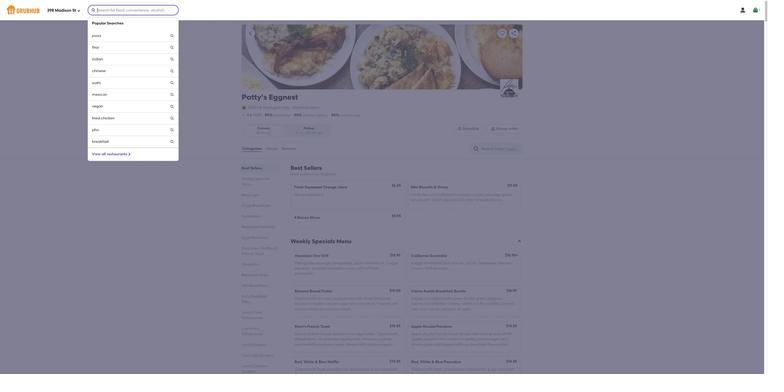 Task type: locate. For each thing, give the bounding box(es) containing it.
0 horizontal spatial blueberries
[[351, 367, 370, 372]]

1 horizontal spatial strawberries,
[[327, 367, 350, 372]]

1 scrambled from the top
[[424, 261, 443, 266]]

3 lunch from the top
[[242, 343, 253, 347]]

mi
[[300, 131, 304, 135]]

4 inside "4 eggs scrambled with bacon, onions, tomatoes, cheddar cheese and avocado."
[[412, 261, 414, 266]]

main navigation navigation
[[0, 0, 769, 374]]

1 horizontal spatial weekly specials menu
[[291, 238, 352, 245]]

benedicts
[[251, 236, 269, 240]]

red,
[[295, 360, 303, 364], [412, 360, 420, 364]]

red, for red, white & blue pancakes
[[412, 360, 420, 364]]

egg
[[444, 198, 451, 202], [356, 332, 363, 336]]

svg image
[[170, 34, 174, 38], [170, 46, 174, 50], [170, 81, 174, 85], [170, 105, 174, 109], [242, 113, 246, 117], [170, 116, 174, 120], [170, 128, 174, 132], [170, 140, 174, 144]]

0 vertical spatial egg
[[444, 198, 451, 202]]

way
[[282, 105, 290, 110]]

toast down waffles
[[255, 252, 264, 256]]

pho
[[92, 128, 99, 132]]

dipped
[[332, 332, 345, 336]]

in up raspberries,
[[346, 332, 349, 336]]

cream. down sugar
[[340, 307, 352, 312]]

1 horizontal spatial weekly
[[291, 238, 311, 245]]

chicken down bananas in the bottom left of the page
[[368, 343, 382, 347]]

sour
[[420, 307, 427, 312]]

specials down best sellers tab
[[255, 177, 270, 181]]

7.1
[[296, 131, 299, 135]]

1 vertical spatial scrambled
[[424, 297, 443, 301]]

0 vertical spatial weekly
[[242, 177, 254, 181]]

sellers inside tab
[[251, 166, 262, 171]]

1 topped with fresh strawberries, blueberries & our own fresh devonshire cream. from the left
[[295, 367, 399, 374]]

and up sour
[[424, 302, 431, 306]]

apple for apple strudel pandora
[[412, 325, 422, 329]]

french
[[242, 252, 254, 256], [308, 325, 320, 329], [436, 332, 448, 336]]

in left savory on the right of page
[[455, 193, 459, 197]]

chicken right fried at the left
[[101, 116, 115, 120]]

398
[[47, 8, 54, 13]]

spam
[[354, 261, 364, 266]]

scrambled inside "4 eggs scrambled with bacon, onions, tomatoes, cheddar cheese and avocado."
[[424, 261, 443, 266]]

white for red, white & blue pancakes
[[420, 360, 431, 364]]

0 vertical spatial order
[[353, 114, 361, 117]]

own up sausage.
[[295, 343, 302, 347]]

min down delivery on the top
[[266, 131, 272, 135]]

0 horizontal spatial served
[[411, 198, 423, 202]]

0 horizontal spatial strawberries,
[[295, 337, 318, 342]]

1 vertical spatial weekly specials menu
[[291, 238, 352, 245]]

weekly specials menu inside the weekly specials menu button
[[291, 238, 352, 245]]

5 lunch from the top
[[242, 364, 253, 369]]

1 vertical spatial apple
[[412, 332, 422, 336]]

all
[[102, 152, 106, 156]]

scrambled down asada
[[424, 297, 443, 301]]

scrambled inside 4 eggs scrambled with carne asada, green peppers, onions and cheddar cheese, rolled in a flour tortilla. served with sour cream and pico de gallo.
[[424, 297, 443, 301]]

1 horizontal spatial 1
[[432, 198, 433, 202]]

fresh down apple on the bottom
[[390, 367, 399, 372]]

0 horizontal spatial specials
[[255, 177, 270, 181]]

$14.25 for red, white & blue pancakes
[[507, 359, 518, 364]]

2 min from the left
[[317, 131, 323, 135]]

blueberries
[[351, 367, 370, 372], [467, 367, 487, 372]]

and down made
[[350, 302, 357, 306]]

2 horizontal spatial strawberries,
[[444, 367, 466, 372]]

mini inside tab
[[242, 284, 249, 288]]

and inside "4 eggs scrambled with bacon, onions, tomatoes, cheddar cheese and avocado."
[[425, 266, 432, 271]]

1000
[[248, 105, 256, 110]]

sandwiches down cold
[[242, 316, 263, 320]]

own down foster on the left of page
[[324, 297, 332, 301]]

devonshire down red, white & blue pancakes
[[412, 373, 431, 374]]

list box
[[0, 17, 769, 374], [88, 17, 179, 161]]

2 vertical spatial 4
[[412, 297, 414, 301]]

1 horizontal spatial best
[[291, 165, 303, 171]]

kid's breakfast menu tab
[[242, 294, 278, 305]]

1 horizontal spatial specials
[[312, 238, 336, 245]]

chicken inside main navigation navigation
[[101, 116, 115, 120]]

and right 'spam'
[[365, 261, 372, 266]]

1 vertical spatial specials
[[312, 238, 336, 245]]

Search for food, convenience, alcohol... search field
[[88, 5, 179, 15]]

2 apple from the top
[[412, 332, 422, 336]]

$14.25 for red, white & blue waffle
[[390, 359, 401, 364]]

1 horizontal spatial blue
[[436, 360, 443, 364]]

menu inside button
[[337, 238, 352, 245]]

2 blueberries from the left
[[467, 367, 487, 372]]

4 inside 4 eggs scrambled with carne asada, green peppers, onions and cheddar cheese, rolled in a flour tortilla. served with sour cream and pico de gallo.
[[412, 297, 414, 301]]

1 vertical spatial served
[[347, 343, 359, 347]]

breakfast sides tab
[[242, 273, 278, 278]]

a
[[477, 302, 480, 306], [444, 337, 446, 342]]

0 vertical spatial $16.95
[[506, 253, 516, 258]]

lunch chicken burgers tab
[[242, 364, 278, 374]]

cream. down dipped
[[333, 343, 346, 347]]

served down raspberries,
[[347, 343, 359, 347]]

0 vertical spatial french
[[242, 252, 254, 256]]

lunch
[[242, 311, 253, 315], [242, 327, 253, 331], [242, 343, 253, 347], [242, 354, 253, 358], [242, 364, 253, 369]]

0 vertical spatial scrambled
[[424, 261, 443, 266]]

lunch hot sandwiches
[[242, 327, 263, 337]]

brown up "devonshire"
[[327, 302, 338, 306]]

red, down lemon
[[412, 360, 420, 364]]

2 vertical spatial french
[[436, 332, 448, 336]]

1 vertical spatial served
[[459, 332, 471, 336]]

0 horizontal spatial egg
[[356, 332, 363, 336]]

cream. down lemon
[[412, 348, 424, 352]]

1 vertical spatial brown
[[478, 337, 489, 342]]

fresh up sausage.
[[303, 343, 312, 347]]

0 vertical spatial served
[[502, 302, 515, 306]]

with down biscuit
[[424, 198, 431, 202]]

hawaiian
[[295, 254, 312, 258], [328, 266, 345, 271]]

89
[[265, 113, 269, 117]]

0 vertical spatial mini
[[411, 185, 419, 190]]

fresh down the bacon.
[[371, 266, 379, 271]]

lunch cold sandwiches tab
[[242, 310, 278, 321]]

chicken inside sliced challah bread dipped in our egg batter. topped with strawberries, blueberries, raspberries, bananas and our own fresh devonshire cream. served with chicken apple sausage.
[[368, 343, 382, 347]]

1 vertical spatial toast
[[321, 325, 330, 329]]

$11.50
[[508, 184, 518, 188]]

white down sausage.
[[304, 360, 314, 364]]

1 horizontal spatial brown
[[478, 337, 489, 342]]

93
[[294, 113, 299, 117]]

in up topped
[[440, 337, 443, 342]]

0 horizontal spatial 1
[[411, 193, 412, 197]]

menu inside kid's breakfast menu
[[242, 300, 252, 304]]

order inside "button"
[[509, 127, 519, 131]]

svg image for pizza
[[170, 34, 174, 38]]

devonshire down blueberries,
[[313, 343, 332, 347]]

Search Patty's Eggnest search field
[[481, 147, 521, 152]]

4 eggs scrambled with carne asada, green peppers, onions and cheddar cheese, rolled in a flour tortilla. served with sour cream and pico de gallo.
[[412, 297, 515, 312]]

1 vertical spatial mini
[[242, 284, 249, 288]]

svg image for sushi
[[170, 81, 174, 85]]

white down glaze at the right bottom
[[420, 360, 431, 364]]

hawaiian inside 'portuguese sausage, longganisa, spam and bacon. 3 eggs any style. includes hawaiian sweet roll and fresh pineapple.'
[[328, 266, 345, 271]]

green
[[477, 297, 487, 301]]

topped with fresh strawberries, blueberries & our own fresh devonshire cream. for red, white & blue waffle
[[295, 367, 399, 374]]

in down asada,
[[473, 302, 476, 306]]

sandwiches for cold
[[242, 316, 263, 320]]

1 horizontal spatial white
[[420, 360, 431, 364]]

0 vertical spatial 4
[[294, 216, 297, 220]]

0 vertical spatial sandwiches
[[242, 316, 263, 320]]

1 horizontal spatial mini
[[411, 185, 419, 190]]

topped with fresh strawberries, blueberries & our own fresh devonshire cream. down waffle
[[295, 367, 399, 374]]

0 horizontal spatial butter,
[[314, 302, 326, 306]]

2 vertical spatial 1
[[432, 198, 433, 202]]

french down the pandora
[[436, 332, 448, 336]]

0 vertical spatial apple
[[412, 325, 422, 329]]

eggs up cheese
[[415, 261, 423, 266]]

lunch left chicken
[[242, 364, 253, 369]]

0 vertical spatial weekly specials menu
[[242, 177, 270, 187]]

red, down sausage.
[[295, 360, 303, 364]]

best up weekly specials menu tab
[[242, 166, 250, 171]]

burgers inside tab
[[254, 343, 267, 347]]

blueberries for red, white & blue waffle
[[351, 367, 370, 372]]

0 vertical spatial cheddar
[[498, 261, 513, 266]]

chinese
[[92, 69, 106, 73]]

sellers for best sellers most ordered on grubhub
[[304, 165, 322, 171]]

egg left batter. at left bottom
[[356, 332, 363, 336]]

0 horizontal spatial served
[[347, 343, 359, 347]]

blue
[[319, 360, 327, 364], [436, 360, 443, 364]]

specials inside "weekly specials menu"
[[255, 177, 270, 181]]

burgers for chicken
[[242, 370, 255, 374]]

0 horizontal spatial order
[[353, 114, 361, 117]]

& for pancakes, waffles & french toast
[[275, 246, 278, 251]]

breakfast down the mini breakfasts tab
[[251, 294, 268, 299]]

1 horizontal spatial french
[[308, 325, 320, 329]]

order right group at top
[[509, 127, 519, 131]]

served inside 1 fluffy biscuit smothered in savory country sausage gravy, served with 1 fresh egg and 1/2 order of hash browns.
[[411, 198, 423, 202]]

0 horizontal spatial mini
[[242, 284, 249, 288]]

orange
[[323, 185, 337, 190]]

1 apple from the top
[[412, 325, 422, 329]]

option group
[[242, 124, 331, 137]]

toast up bread
[[321, 325, 330, 329]]

butter, right cinnamon
[[466, 337, 477, 342]]

0 horizontal spatial min
[[266, 131, 272, 135]]

view
[[92, 152, 101, 156]]

1 lunch from the top
[[242, 311, 253, 315]]

1 blueberries from the left
[[351, 367, 370, 372]]

french up challah
[[308, 325, 320, 329]]

1 blue from the left
[[319, 360, 327, 364]]

1 white from the left
[[304, 360, 314, 364]]

2 vertical spatial menu
[[242, 300, 252, 304]]

on time delivery
[[303, 114, 328, 117]]

20–30
[[307, 131, 316, 135]]

patty's eggnest logo image
[[501, 79, 519, 97]]

and right cheese
[[425, 266, 432, 271]]

& for red, white & blue waffle
[[315, 360, 318, 364]]

strawberries, down waffle
[[327, 367, 350, 372]]

1 vertical spatial burgers
[[260, 354, 273, 358]]

switch location button
[[293, 105, 320, 111]]

4 for 4 bacon slices
[[294, 216, 297, 220]]

& for mini biscuits & gravy
[[434, 185, 437, 190]]

eggs inside 4 eggs scrambled with carne asada, green peppers, onions and cheddar cheese, rolled in a flour tortilla. served with sour cream and pico de gallo.
[[415, 297, 423, 301]]

1 red, from the left
[[295, 360, 303, 364]]

eggs down $18.95 at the right bottom of page
[[389, 261, 398, 266]]

brown inside topped with our own sauce made with sliced bananas, sauteed in butter, brown sugar and cinnamon. topped with our own fresh devonshire cream.
[[327, 302, 338, 306]]

juice
[[338, 185, 348, 190]]

scrambled down california scramble on the right bottom of the page
[[424, 261, 443, 266]]

1 vertical spatial weekly
[[291, 238, 311, 245]]

cream. inside sliced challah bread dipped in our egg batter. topped with strawberries, blueberries, raspberries, bananas and our own fresh devonshire cream. served with chicken apple sausage.
[[333, 343, 346, 347]]

eggs inside "4 eggs scrambled with bacon, onions, tomatoes, cheddar cheese and avocado."
[[415, 261, 423, 266]]

topped up sauteed
[[295, 297, 308, 301]]

topped with fresh strawberries, blueberries & our own fresh devonshire cream. for red, white & blue pancakes
[[412, 367, 515, 374]]

sweet
[[346, 266, 356, 271]]

1 horizontal spatial min
[[317, 131, 323, 135]]

3 egg breakfasts
[[242, 204, 271, 208]]

0 horizontal spatial toast
[[255, 252, 264, 256]]

0 horizontal spatial topped with fresh strawberries, blueberries & our own fresh devonshire cream.
[[295, 367, 399, 374]]

1 vertical spatial french
[[308, 325, 320, 329]]

in inside sliced challah bread dipped in our egg batter. topped with strawberries, blueberries, raspberries, bananas and our own fresh devonshire cream. served with chicken apple sausage.
[[346, 332, 349, 336]]

apple inside apple strudel french toast served with fresh granny smith apples sautéed in a cinnamon butter, brown sugar, and lemon glaze and topped with our own fresh devon shire cream.
[[412, 332, 422, 336]]

4.6
[[247, 113, 252, 117]]

1 vertical spatial breakfasts
[[250, 284, 268, 288]]

and up apple on the bottom
[[378, 337, 385, 342]]

1 horizontal spatial 3
[[386, 261, 388, 266]]

0 horizontal spatial cheddar
[[432, 302, 447, 306]]

with down banana bread foster
[[309, 297, 317, 301]]

biscuit
[[423, 193, 435, 197]]

1 horizontal spatial chicken
[[368, 343, 382, 347]]

fresh down smothered
[[434, 198, 443, 202]]

eggs for $14.50
[[415, 297, 423, 301]]

menu inside tab
[[242, 182, 252, 187]]

1 vertical spatial order
[[509, 127, 519, 131]]

best inside the best sellers most ordered on grubhub
[[291, 165, 303, 171]]

brown
[[327, 302, 338, 306], [478, 337, 489, 342]]

carne asada breakfast burrito
[[412, 289, 467, 294]]

cheddar up "cream"
[[432, 302, 447, 306]]

1 vertical spatial 3
[[386, 261, 388, 266]]

of
[[476, 198, 479, 202]]

butter, up "devonshire"
[[314, 302, 326, 306]]

lunch inside tab
[[242, 343, 253, 347]]

scrambled for cheddar
[[424, 297, 443, 301]]

sautéed
[[424, 337, 439, 342]]

2 horizontal spatial 1
[[759, 8, 761, 12]]

lunch inside lunch chicken burgers
[[242, 364, 253, 369]]

1 vertical spatial sandwiches
[[242, 332, 263, 337]]

devonshire inside sliced challah bread dipped in our egg batter. topped with strawberries, blueberries, raspberries, bananas and our own fresh devonshire cream. served with chicken apple sausage.
[[313, 343, 332, 347]]

strawberries, down sliced
[[295, 337, 318, 342]]

fresh left granny
[[480, 332, 488, 336]]

1 horizontal spatial sellers
[[304, 165, 322, 171]]

0 vertical spatial chicken
[[101, 116, 115, 120]]

1 inside button
[[759, 8, 761, 12]]

0 horizontal spatial a
[[444, 337, 446, 342]]

apple left strudel
[[412, 325, 422, 329]]

lunch big burgers
[[242, 354, 273, 358]]

1 vertical spatial 4
[[412, 261, 414, 266]]

share icon image
[[511, 30, 517, 36]]

cream. inside apple strudel french toast served with fresh granny smith apples sautéed in a cinnamon butter, brown sugar, and lemon glaze and topped with our own fresh devon shire cream.
[[412, 348, 424, 352]]

hot
[[254, 327, 260, 331]]

0 horizontal spatial best
[[242, 166, 250, 171]]

1 horizontal spatial a
[[477, 302, 480, 306]]

weekly specials menu up grill
[[291, 238, 352, 245]]

order for group order
[[509, 127, 519, 131]]

sliced
[[295, 332, 306, 336]]

raspberries,
[[340, 337, 361, 342]]

1 vertical spatial menu
[[337, 238, 352, 245]]

0 vertical spatial 1
[[759, 8, 761, 12]]

red, for red, white & blue waffle
[[295, 360, 303, 364]]

eggs
[[389, 261, 398, 266], [415, 261, 423, 266], [415, 297, 423, 301]]

$14.25 down shire
[[507, 359, 518, 364]]

categories
[[242, 147, 262, 151]]

search icon image
[[474, 146, 480, 152]]

sandwiches for hot
[[242, 332, 263, 337]]

scrambled for avocado.
[[424, 261, 443, 266]]

4 left bacon
[[294, 216, 297, 220]]

gravy
[[438, 185, 448, 190]]

with up avocado.
[[444, 261, 451, 266]]

served inside sliced challah bread dipped in our egg batter. topped with strawberries, blueberries, raspberries, bananas and our own fresh devonshire cream. served with chicken apple sausage.
[[347, 343, 359, 347]]

2 horizontal spatial order
[[509, 127, 519, 131]]

red, white & blue pancakes
[[412, 360, 462, 364]]

min inside 'delivery 35–50 min'
[[266, 131, 272, 135]]

kid's
[[242, 294, 250, 299]]

in inside 1 fluffy biscuit smothered in savory country sausage gravy, served with 1 fresh egg and 1/2 order of hash browns.
[[455, 193, 459, 197]]

svg image
[[740, 7, 747, 13], [753, 7, 759, 13], [91, 8, 96, 12], [77, 9, 80, 12], [170, 57, 174, 62], [170, 69, 174, 73], [170, 93, 174, 97], [458, 127, 462, 131], [127, 152, 132, 156]]

2 scrambled from the top
[[424, 297, 443, 301]]

0 horizontal spatial blue
[[319, 360, 327, 364]]

french down pancakes,
[[242, 252, 254, 256]]

lunch down lunch hot sandwiches
[[242, 343, 253, 347]]

topped up apple on the bottom
[[377, 332, 390, 336]]

popular
[[92, 21, 106, 26]]

weekly specials menu down best sellers
[[242, 177, 270, 187]]

4 lunch from the top
[[242, 354, 253, 358]]

strawberries, down pancakes
[[444, 367, 466, 372]]

1 vertical spatial cheddar
[[432, 302, 447, 306]]

1 vertical spatial 1
[[411, 193, 412, 197]]

0 horizontal spatial white
[[304, 360, 314, 364]]

cheddar inside "4 eggs scrambled with bacon, onions, tomatoes, cheddar cheese and avocado."
[[498, 261, 513, 266]]

lunch for lunch hot sandwiches
[[242, 327, 253, 331]]

correct order
[[341, 114, 361, 117]]

sandwiches inside lunch cold sandwiches tab
[[242, 316, 263, 320]]

sandwiches inside lunch hot sandwiches tab
[[242, 332, 263, 337]]

egg inside sliced challah bread dipped in our egg batter. topped with strawberries, blueberries, raspberries, bananas and our own fresh devonshire cream. served with chicken apple sausage.
[[356, 332, 363, 336]]

weekly down best sellers
[[242, 177, 254, 181]]

mini breakfasts
[[242, 284, 268, 288]]

lunch for lunch burgers
[[242, 343, 253, 347]]

with up cinnamon.
[[355, 297, 363, 301]]

sausage.
[[295, 348, 311, 352]]

$14.50
[[390, 289, 401, 293]]

mini up kid's on the bottom left of page
[[242, 284, 249, 288]]

cheese
[[412, 266, 424, 271]]

lunch inside "tab"
[[242, 354, 253, 358]]

devonshire for red, white & blue pancakes
[[412, 373, 431, 374]]

0 vertical spatial hawaiian
[[295, 254, 312, 258]]

sandwiches down hot
[[242, 332, 263, 337]]

1 horizontal spatial blueberries
[[467, 367, 487, 372]]

1 min from the left
[[266, 131, 272, 135]]

northgate
[[263, 105, 281, 110]]

$18.95
[[390, 253, 401, 258]]

burgers up lunch big burgers "tab"
[[254, 343, 267, 347]]

2 sandwiches from the top
[[242, 332, 263, 337]]

1 horizontal spatial served
[[459, 332, 471, 336]]

1 horizontal spatial toast
[[321, 325, 330, 329]]

fresh left "devonshire"
[[310, 307, 319, 312]]

blue left waffle
[[319, 360, 327, 364]]

1 for 1
[[759, 8, 761, 12]]

hawaiian up portuguese
[[295, 254, 312, 258]]

2 topped with fresh strawberries, blueberries & our own fresh devonshire cream. from the left
[[412, 367, 515, 374]]

scrambles
[[242, 214, 261, 219]]

mom's french toast
[[295, 325, 330, 329]]

1/2
[[459, 198, 465, 202]]

option group containing delivery 35–50 min
[[242, 124, 331, 137]]

4 up onions
[[412, 297, 414, 301]]

about button
[[266, 140, 278, 158]]

served
[[502, 302, 515, 306], [347, 343, 359, 347]]

1 vertical spatial butter,
[[466, 337, 477, 342]]

strawberries, inside sliced challah bread dipped in our egg batter. topped with strawberries, blueberries, raspberries, bananas and our own fresh devonshire cream. served with chicken apple sausage.
[[295, 337, 318, 342]]

popular searches
[[92, 21, 124, 26]]

2 white from the left
[[420, 360, 431, 364]]

2 red, from the left
[[412, 360, 420, 364]]

blue for waffle
[[319, 360, 327, 364]]

lunch left cold
[[242, 311, 253, 315]]

0 horizontal spatial 3
[[242, 204, 244, 208]]

0 horizontal spatial sellers
[[251, 166, 262, 171]]

lunch inside lunch hot sandwiches
[[242, 327, 253, 331]]

sellers up weekly specials menu tab
[[251, 166, 262, 171]]

specials
[[255, 177, 270, 181], [312, 238, 336, 245]]

2 blue from the left
[[436, 360, 443, 364]]

1 vertical spatial $16.95
[[507, 289, 518, 293]]

1 horizontal spatial topped with fresh strawberries, blueberries & our own fresh devonshire cream.
[[412, 367, 515, 374]]

1 horizontal spatial order
[[465, 198, 475, 202]]

eggnest
[[269, 93, 298, 102]]

brown up devon
[[478, 337, 489, 342]]

gravy,
[[502, 193, 513, 197]]

indian
[[92, 57, 103, 61]]

white
[[304, 360, 314, 364], [420, 360, 431, 364]]

2 lunch from the top
[[242, 327, 253, 331]]

weekly inside "weekly specials menu"
[[242, 177, 254, 181]]

1 horizontal spatial hawaiian
[[328, 266, 345, 271]]

group order button
[[487, 124, 523, 134]]

bacon,
[[452, 261, 465, 266]]

0 vertical spatial burgers
[[254, 343, 267, 347]]

1 horizontal spatial red,
[[412, 360, 420, 364]]

fresh inside sliced challah bread dipped in our egg batter. topped with strawberries, blueberries, raspberries, bananas and our own fresh devonshire cream. served with chicken apple sausage.
[[303, 343, 312, 347]]

2 list box from the left
[[88, 17, 179, 161]]

sliced
[[364, 297, 374, 301]]

served inside apple strudel french toast served with fresh granny smith apples sautéed in a cinnamon butter, brown sugar, and lemon glaze and topped with our own fresh devon shire cream.
[[459, 332, 471, 336]]

1 vertical spatial chicken
[[368, 343, 382, 347]]

tortilla.
[[489, 302, 502, 306]]

apple up apples
[[412, 332, 422, 336]]

topped down red, white & blue waffle
[[295, 367, 308, 372]]

non
[[294, 193, 302, 197]]

0 vertical spatial a
[[477, 302, 480, 306]]

lunch for lunch chicken burgers
[[242, 364, 253, 369]]

1 vertical spatial egg
[[356, 332, 363, 336]]

2 vertical spatial order
[[465, 198, 475, 202]]

lunch left "big"
[[242, 354, 253, 358]]

burgers inside "tab"
[[260, 354, 273, 358]]

lunch inside lunch cold sandwiches
[[242, 311, 253, 315]]

people icon image
[[492, 127, 496, 131]]

& inside pancakes, waffles & french toast
[[275, 246, 278, 251]]

best for best sellers most ordered on grubhub
[[291, 165, 303, 171]]

burgers inside lunch chicken burgers
[[242, 370, 255, 374]]

lunch for lunch cold sandwiches
[[242, 311, 253, 315]]

398 madison st
[[47, 8, 76, 13]]

in inside 4 eggs scrambled with carne asada, green peppers, onions and cheddar cheese, rolled in a flour tortilla. served with sour cream and pico de gallo.
[[473, 302, 476, 306]]

best up 'most'
[[291, 165, 303, 171]]

3 inside tab
[[242, 204, 244, 208]]

best inside tab
[[242, 166, 250, 171]]

mini for mini biscuits & gravy
[[411, 185, 419, 190]]

french inside apple strudel french toast served with fresh granny smith apples sautéed in a cinnamon butter, brown sugar, and lemon glaze and topped with our own fresh devon shire cream.
[[436, 332, 448, 336]]

cream. inside topped with our own sauce made with sliced bananas, sauteed in butter, brown sugar and cinnamon. topped with our own fresh devonshire cream.
[[340, 307, 352, 312]]

0 horizontal spatial weekly specials menu
[[242, 177, 270, 187]]

onions,
[[465, 261, 478, 266]]

fresh
[[294, 185, 304, 190]]

1 sandwiches from the top
[[242, 316, 263, 320]]

sellers inside the best sellers most ordered on grubhub
[[304, 165, 322, 171]]

mini
[[411, 185, 419, 190], [242, 284, 249, 288]]

topped down bananas,
[[377, 302, 391, 306]]

egg down smothered
[[444, 198, 451, 202]]

cheddar down '$16.95 +'
[[498, 261, 513, 266]]

1 horizontal spatial egg
[[444, 198, 451, 202]]

0 horizontal spatial brown
[[327, 302, 338, 306]]

a inside apple strudel french toast served with fresh granny smith apples sautéed in a cinnamon butter, brown sugar, and lemon glaze and topped with our own fresh devon shire cream.
[[444, 337, 446, 342]]

1 horizontal spatial cheddar
[[498, 261, 513, 266]]

a up topped
[[444, 337, 446, 342]]

2 vertical spatial burgers
[[242, 370, 255, 374]]

0 vertical spatial toast
[[255, 252, 264, 256]]



Task type: vqa. For each thing, say whether or not it's contained in the screenshot.


Task type: describe. For each thing, give the bounding box(es) containing it.
1 list box from the left
[[0, 17, 769, 374]]

biscuits
[[419, 185, 433, 190]]

mexican
[[92, 92, 107, 97]]

fresh squeezed orange juice
[[294, 185, 348, 190]]

caret left icon image
[[248, 30, 254, 36]]

with inside "4 eggs scrambled with bacon, onions, tomatoes, cheddar cheese and avocado."
[[444, 261, 451, 266]]

with left granny
[[471, 332, 479, 336]]

sausage,
[[316, 261, 332, 266]]

ono
[[313, 254, 321, 258]]

french inside pancakes, waffles & french toast
[[242, 252, 254, 256]]

breakfast favorites tab
[[242, 224, 278, 230]]

avocado.
[[433, 266, 450, 271]]

about
[[267, 147, 278, 151]]

batter.
[[364, 332, 376, 336]]

longganisa,
[[333, 261, 353, 266]]

save this restaurant button
[[498, 29, 507, 38]]

1000 ne northgate way
[[248, 105, 290, 110]]

banana
[[295, 289, 309, 294]]

strudel
[[423, 332, 435, 336]]

fresh left devon
[[479, 343, 488, 347]]

save this restaurant image
[[500, 30, 506, 36]]

85
[[332, 113, 336, 117]]

own inside apple strudel french toast served with fresh granny smith apples sautéed in a cinnamon butter, brown sugar, and lemon glaze and topped with our own fresh devon shire cream.
[[471, 343, 478, 347]]

4 for 4 eggs scrambled with bacon, onions, tomatoes, cheddar cheese and avocado.
[[412, 261, 414, 266]]

good food
[[274, 114, 290, 117]]

in inside topped with our own sauce made with sliced bananas, sauteed in butter, brown sugar and cinnamon. topped with our own fresh devonshire cream.
[[310, 302, 313, 306]]

$14.25 for apple strudel pandora
[[507, 324, 518, 328]]

breakfast inside kid's breakfast menu
[[251, 294, 268, 299]]

our inside apple strudel french toast served with fresh granny smith apples sautéed in a cinnamon butter, brown sugar, and lemon glaze and topped with our own fresh devon shire cream.
[[464, 343, 470, 347]]

vegan
[[92, 104, 103, 109]]

eggs benedicts tab
[[242, 235, 278, 241]]

lunch cold sandwiches
[[242, 311, 263, 320]]

fresh inside topped with our own sauce made with sliced bananas, sauteed in butter, brown sugar and cinnamon. topped with our own fresh devonshire cream.
[[310, 307, 319, 312]]

style.
[[302, 266, 311, 271]]

beverages tab
[[242, 192, 278, 198]]

waffles
[[261, 246, 274, 251]]

gallo.
[[463, 307, 472, 312]]

and right "roll"
[[363, 266, 370, 271]]

3 egg breakfasts tab
[[242, 203, 278, 209]]

egg
[[245, 204, 252, 208]]

cheese,
[[448, 302, 462, 306]]

apple for apple strudel french toast served with fresh granny smith apples sautéed in a cinnamon butter, brown sugar, and lemon glaze and topped with our own fresh devon shire cream.
[[412, 332, 422, 336]]

topped with our own sauce made with sliced bananas, sauteed in butter, brown sugar and cinnamon. topped with our own fresh devonshire cream.
[[295, 297, 399, 312]]

toast inside pancakes, waffles & french toast
[[255, 252, 264, 256]]

with down cinnamon
[[456, 343, 463, 347]]

(547)
[[253, 113, 262, 117]]

butter, inside topped with our own sauce made with sliced bananas, sauteed in butter, brown sugar and cinnamon. topped with our own fresh devonshire cream.
[[314, 302, 326, 306]]

and left pico
[[441, 307, 448, 312]]

cream. down red, white & blue waffle
[[315, 373, 328, 374]]

fresh down shire
[[507, 367, 515, 372]]

weekly specials menu inside weekly specials menu tab
[[242, 177, 270, 187]]

with down red, white & blue pancakes
[[426, 367, 433, 372]]

svg image inside schedule 'button'
[[458, 127, 462, 131]]

devonshire for red, white & blue waffle
[[295, 373, 315, 374]]

served inside 4 eggs scrambled with carne asada, green peppers, onions and cheddar cheese, rolled in a flour tortilla. served with sour cream and pico de gallo.
[[502, 302, 515, 306]]

eggs for $18.95
[[415, 261, 423, 266]]

eggs benedicts
[[242, 236, 269, 240]]

smothered
[[435, 193, 455, 197]]

sliced challah bread dipped in our egg batter. topped with strawberries, blueberries, raspberries, bananas and our own fresh devonshire cream. served with chicken apple sausage.
[[295, 332, 398, 352]]

breakfast sides
[[242, 273, 269, 278]]

breakfast down scrambles
[[242, 225, 259, 229]]

de
[[457, 307, 462, 312]]

lunch big burgers tab
[[242, 353, 278, 359]]

list box inside main navigation navigation
[[88, 17, 179, 161]]

specials inside the weekly specials menu button
[[312, 238, 336, 245]]

own inside sliced challah bread dipped in our egg batter. topped with strawberries, blueberries, raspberries, bananas and our own fresh devonshire cream. served with chicken apple sausage.
[[295, 343, 302, 347]]

sauteed
[[295, 302, 309, 306]]

strawberries, for red, white & blue pancakes
[[444, 367, 466, 372]]

group
[[497, 127, 508, 131]]

order inside 1 fluffy biscuit smothered in savory country sausage gravy, served with 1 fresh egg and 1/2 order of hash browns.
[[465, 198, 475, 202]]

own down sauteed
[[302, 307, 309, 312]]

fresh down red, white & blue waffle
[[318, 367, 326, 372]]

subscription pass image
[[242, 106, 247, 110]]

cream. down red, white & blue pancakes
[[432, 373, 445, 374]]

favorites
[[260, 225, 276, 229]]

omelettes
[[242, 262, 260, 267]]

blueberries,
[[319, 337, 339, 342]]

asada
[[424, 289, 435, 294]]

svg image for thai
[[170, 46, 174, 50]]

blue for pancakes
[[436, 360, 443, 364]]

bananas
[[362, 337, 378, 342]]

with down bananas in the bottom left of the page
[[360, 343, 367, 347]]

with down bananas,
[[391, 302, 399, 306]]

weekly specials menu button
[[290, 238, 523, 245]]

$16.95 for $16.95 +
[[506, 253, 516, 258]]

weekly specials menu tab
[[242, 176, 278, 187]]

bacon.
[[373, 261, 385, 266]]

sauce
[[333, 297, 343, 301]]

and inside sliced challah bread dipped in our egg batter. topped with strawberries, blueberries, raspberries, bananas and our own fresh devonshire cream. served with chicken apple sausage.
[[378, 337, 385, 342]]

food
[[283, 114, 290, 117]]

own down apple on the bottom
[[382, 367, 389, 372]]

apple strudel pandora
[[412, 325, 452, 329]]

with down onions
[[412, 307, 419, 312]]

roll
[[357, 266, 362, 271]]

1 fluffy biscuit smothered in savory country sausage gravy, served with 1 fresh egg and 1/2 order of hash browns.
[[411, 193, 513, 202]]

0 vertical spatial breakfasts
[[253, 204, 271, 208]]

with up the cheese,
[[444, 297, 451, 301]]

location
[[305, 105, 320, 110]]

pancakes, waffles & french toast
[[242, 246, 278, 256]]

fluffy
[[413, 193, 422, 197]]

madison
[[55, 8, 71, 13]]

patty's
[[242, 93, 267, 102]]

sellers for best sellers
[[251, 166, 262, 171]]

cinnamon.
[[358, 302, 376, 306]]

topped inside sliced challah bread dipped in our egg batter. topped with strawberries, blueberries, raspberries, bananas and our own fresh devonshire cream. served with chicken apple sausage.
[[377, 332, 390, 336]]

correct
[[341, 114, 352, 117]]

lunch hot sandwiches tab
[[242, 326, 278, 337]]

schedule
[[463, 127, 480, 131]]

rolled
[[462, 302, 472, 306]]

omelettes tab
[[242, 262, 278, 267]]

fresh inside 'portuguese sausage, longganisa, spam and bacon. 3 eggs any style. includes hawaiian sweet roll and fresh pineapple.'
[[371, 266, 379, 271]]

pancakes, waffles & french toast tab
[[242, 246, 278, 257]]

fresh inside 1 fluffy biscuit smothered in savory country sausage gravy, served with 1 fresh egg and 1/2 order of hash browns.
[[434, 198, 443, 202]]

menu for kid's breakfast menu 'tab'
[[242, 300, 252, 304]]

butter, inside apple strudel french toast served with fresh granny smith apples sautéed in a cinnamon butter, brown sugar, and lemon glaze and topped with our own fresh devon shire cream.
[[466, 337, 477, 342]]

1 for 1 fluffy biscuit smothered in savory country sausage gravy, served with 1 fresh egg and 1/2 order of hash browns.
[[411, 193, 412, 197]]

blueberries for red, white & blue pancakes
[[467, 367, 487, 372]]

devonshire
[[319, 307, 339, 312]]

best sellers tab
[[242, 166, 278, 171]]

egg inside 1 fluffy biscuit smothered in savory country sausage gravy, served with 1 fresh egg and 1/2 order of hash browns.
[[444, 198, 451, 202]]

and down sautéed
[[434, 343, 441, 347]]

lunch chicken burgers
[[242, 364, 268, 374]]

brown inside apple strudel french toast served with fresh granny smith apples sautéed in a cinnamon butter, brown sugar, and lemon glaze and topped with our own fresh devon shire cream.
[[478, 337, 489, 342]]

breakfast down omelettes
[[242, 273, 259, 278]]

a inside 4 eggs scrambled with carne asada, green peppers, onions and cheddar cheese, rolled in a flour tortilla. served with sour cream and pico de gallo.
[[477, 302, 480, 306]]

apple strudel french toast served with fresh granny smith apples sautéed in a cinnamon butter, brown sugar, and lemon glaze and topped with our own fresh devon shire cream.
[[412, 332, 512, 352]]

cheddar inside 4 eggs scrambled with carne asada, green peppers, onions and cheddar cheese, rolled in a flour tortilla. served with sour cream and pico de gallo.
[[432, 302, 447, 306]]

in inside apple strudel french toast served with fresh granny smith apples sautéed in a cinnamon butter, brown sugar, and lemon glaze and topped with our own fresh devon shire cream.
[[440, 337, 443, 342]]

mini for mini breakfasts
[[242, 284, 249, 288]]

lunch for lunch big burgers
[[242, 354, 253, 358]]

$16.95 for $16.95
[[507, 289, 518, 293]]

svg image for pho
[[170, 128, 174, 132]]

weekly inside button
[[291, 238, 311, 245]]

$5.95
[[392, 214, 401, 218]]

with down red, white & blue waffle
[[309, 367, 317, 372]]

svg image inside 1 button
[[753, 7, 759, 13]]

own down shire
[[498, 367, 506, 372]]

switch
[[293, 105, 305, 110]]

svg image for fried chicken
[[170, 116, 174, 120]]

toast
[[449, 332, 458, 336]]

cold
[[254, 311, 262, 315]]

breakfast up carne
[[436, 289, 454, 294]]

topped for red, white & blue pancakes
[[412, 367, 425, 372]]

burgers for big
[[260, 354, 273, 358]]

topped for banana bread foster
[[295, 297, 308, 301]]

3 inside 'portuguese sausage, longganisa, spam and bacon. 3 eggs any style. includes hawaiian sweet roll and fresh pineapple.'
[[386, 261, 388, 266]]

strawberries, for red, white & blue waffle
[[327, 367, 350, 372]]

4 for 4 eggs scrambled with carne asada, green peppers, onions and cheddar cheese, rolled in a flour tortilla. served with sour cream and pico de gallo.
[[412, 297, 414, 301]]

35–50
[[256, 131, 265, 135]]

waffle
[[328, 360, 339, 364]]

white for red, white & blue waffle
[[304, 360, 314, 364]]

& for red, white & blue pancakes
[[432, 360, 435, 364]]

svg image for vegan
[[170, 105, 174, 109]]

eggs
[[242, 236, 250, 240]]

topped for red, white & blue waffle
[[295, 367, 308, 372]]

menu for weekly specials menu tab
[[242, 182, 252, 187]]

with inside 1 fluffy biscuit smothered in savory country sausage gravy, served with 1 fresh egg and 1/2 order of hash browns.
[[424, 198, 431, 202]]

fresh down red, white & blue pancakes
[[434, 367, 443, 372]]

scramble
[[430, 254, 448, 258]]

schedule button
[[453, 124, 484, 134]]

min inside pickup 7.1 mi • 20–30 min
[[317, 131, 323, 135]]

order for correct order
[[353, 114, 361, 117]]

mini breakfasts tab
[[242, 283, 278, 289]]

1 button
[[753, 5, 761, 15]]

$6.25
[[392, 184, 401, 188]]

grubhub
[[320, 172, 336, 177]]

svg image for breakfast
[[170, 140, 174, 144]]

lunch burgers tab
[[242, 342, 278, 348]]

eggs inside 'portuguese sausage, longganisa, spam and bacon. 3 eggs any style. includes hawaiian sweet roll and fresh pineapple.'
[[389, 261, 398, 266]]

strudel
[[423, 325, 436, 329]]

with down $15.25
[[391, 332, 398, 336]]

pickup 7.1 mi • 20–30 min
[[296, 127, 323, 135]]

challah
[[307, 332, 320, 336]]

and inside topped with our own sauce made with sliced bananas, sauteed in butter, brown sugar and cinnamon. topped with our own fresh devonshire cream.
[[350, 302, 357, 306]]

sushi
[[92, 81, 101, 85]]

best for best sellers
[[242, 166, 250, 171]]

pickup
[[304, 127, 314, 130]]

0 horizontal spatial hawaiian
[[295, 254, 312, 258]]

4 eggs scrambled with bacon, onions, tomatoes, cheddar cheese and avocado.
[[412, 261, 513, 271]]

and inside 1 fluffy biscuit smothered in savory country sausage gravy, served with 1 fresh egg and 1/2 order of hash browns.
[[451, 198, 459, 202]]

scrambles tab
[[242, 214, 278, 219]]

hawaiian ono grill
[[295, 254, 329, 258]]

and up shire
[[502, 337, 509, 342]]



